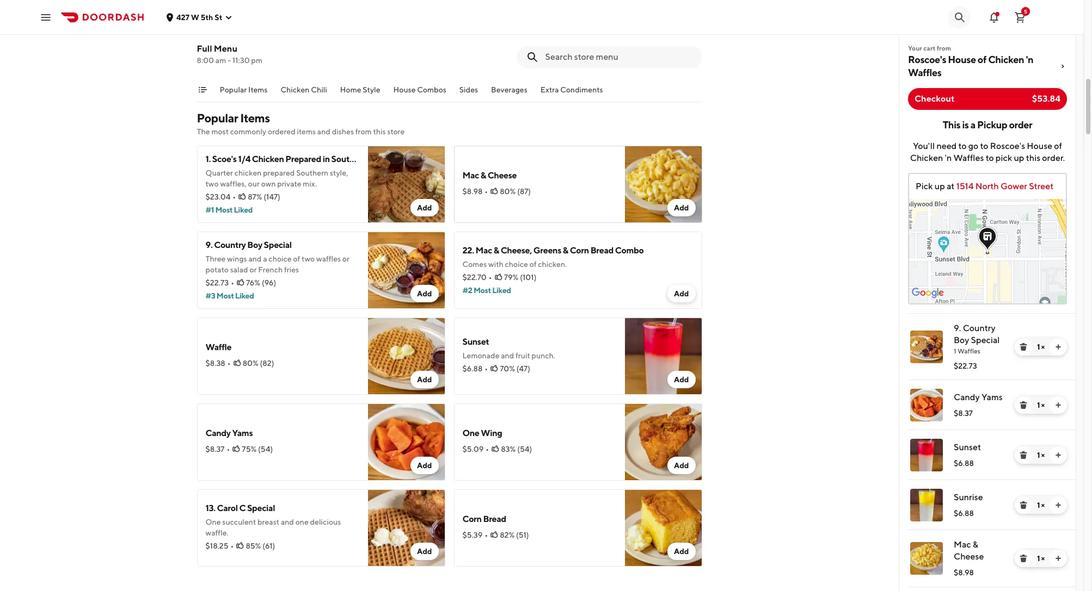 Task type: vqa. For each thing, say whether or not it's contained in the screenshot.
'Sunset' image to the bottom
yes



Task type: describe. For each thing, give the bounding box(es) containing it.
house inside roscoe's house of chicken 'n waffles
[[948, 54, 976, 65]]

you'll need to go to roscoe's house of chicken 'n waffles to pick up this order.
[[910, 141, 1065, 163]]

of inside you'll need to go to roscoe's house of chicken 'n waffles to pick up this order.
[[1054, 141, 1062, 151]]

beverages button
[[491, 84, 528, 102]]

country for 9. country boy special 1 waffles
[[963, 323, 996, 334]]

#1 most liked
[[206, 206, 253, 215]]

style inside button
[[363, 85, 380, 94]]

this
[[943, 119, 961, 131]]

1 inside 9. country boy special 1 waffles
[[954, 347, 956, 356]]

#3 most liked
[[206, 292, 254, 301]]

0 horizontal spatial yams
[[232, 429, 253, 439]]

punch.
[[532, 352, 555, 360]]

is
[[962, 119, 969, 131]]

your
[[908, 44, 922, 52]]

chicken chili
[[281, 85, 327, 94]]

9. country boy special image inside 'list'
[[910, 331, 943, 364]]

add button for candy yams
[[411, 457, 439, 475]]

house combos button
[[393, 84, 446, 102]]

cart
[[924, 44, 936, 52]]

add for 13. carol c special
[[417, 548, 432, 556]]

add for candy yams
[[417, 462, 432, 470]]

0 horizontal spatial 9. country boy special image
[[368, 232, 445, 309]]

pm
[[251, 56, 262, 65]]

candy yams image for 75% (54)
[[368, 404, 445, 481]]

80% (87)
[[500, 187, 531, 196]]

checkout
[[915, 94, 955, 104]]

add button for mac & cheese
[[668, 199, 696, 217]]

'n inside you'll need to go to roscoe's house of chicken 'n waffles to pick up this order.
[[945, 153, 952, 163]]

1 horizontal spatial from
[[937, 44, 951, 52]]

boy for 9. country boy special three wings and a choice of two waffles or potato salad or french fries
[[247, 240, 262, 250]]

2 vertical spatial mac
[[954, 540, 971, 550]]

pick up at 1514 north gower street
[[916, 181, 1054, 192]]

#2
[[463, 286, 472, 295]]

chicken inside roscoe's house of chicken 'n waffles
[[988, 54, 1024, 65]]

roscoe's house of chicken 'n waffles link
[[908, 53, 1067, 79]]

succulent
[[222, 518, 256, 527]]

candy yams inside 'list'
[[954, 393, 1003, 403]]

(54) for wing
[[517, 445, 532, 454]]

c
[[239, 504, 246, 514]]

0 horizontal spatial mac & cheese image
[[625, 146, 702, 223]]

1 for sunrise
[[1037, 501, 1040, 510]]

& right 'greens'
[[563, 246, 568, 256]]

open menu image
[[39, 11, 52, 24]]

0 vertical spatial mac
[[463, 170, 479, 181]]

1 for candy yams
[[1037, 401, 1040, 410]]

$8.98 for $8.98 •
[[463, 187, 483, 196]]

83%
[[501, 445, 516, 454]]

add for 1. scoe's 1/4 chicken prepared in southern style
[[417, 204, 432, 212]]

one wing
[[463, 429, 502, 439]]

427
[[176, 13, 189, 22]]

house inside you'll need to go to roscoe's house of chicken 'n waffles to pick up this order.
[[1027, 141, 1053, 151]]

• for $23.04 •
[[233, 193, 236, 201]]

75%
[[242, 445, 257, 454]]

chicken
[[235, 169, 262, 178]]

prepared
[[263, 169, 295, 178]]

(87)
[[517, 187, 531, 196]]

chicken chili button
[[281, 84, 327, 102]]

at
[[947, 181, 955, 192]]

-
[[228, 56, 231, 65]]

special for 9. country boy special
[[971, 335, 1000, 346]]

0 vertical spatial $6.88
[[463, 365, 483, 374]]

extra condiments button
[[541, 84, 603, 102]]

& up $8.98 •
[[481, 170, 486, 181]]

from inside popular items the most commonly ordered items and dishes from this store
[[355, 127, 372, 136]]

chicken.
[[538, 260, 567, 269]]

1. scoe's 1/4 chicken prepared in southern style image
[[368, 146, 445, 223]]

map region
[[840, 118, 1092, 397]]

$6.88 for sunrise
[[954, 510, 974, 518]]

yams inside 'list'
[[982, 393, 1003, 403]]

$23.04 •
[[206, 193, 236, 201]]

0 vertical spatial cheese
[[488, 170, 517, 181]]

• for $18.25 •
[[231, 542, 234, 551]]

chili
[[311, 85, 327, 94]]

candy yams image for 9.
[[910, 389, 943, 422]]

add one to cart image for candy yams
[[1054, 401, 1063, 410]]

items for popular items the most commonly ordered items and dishes from this store
[[240, 111, 270, 125]]

home
[[340, 85, 361, 94]]

two inside 9. country boy special three wings and a choice of two waffles or potato salad or french fries
[[302, 255, 315, 264]]

1 × for sunrise
[[1037, 501, 1045, 510]]

70% (47)
[[500, 365, 530, 374]]

70%
[[500, 365, 515, 374]]

$8.38
[[206, 359, 225, 368]]

427 w 5th st button
[[166, 13, 233, 22]]

cheese,
[[501, 246, 532, 256]]

$22.70
[[463, 273, 487, 282]]

1 vertical spatial candy yams
[[206, 429, 253, 439]]

three
[[206, 255, 226, 264]]

list containing 9. country boy special
[[900, 314, 1076, 588]]

liked for 1/4
[[234, 206, 253, 215]]

& up with
[[494, 246, 499, 256]]

× for sunrise
[[1041, 501, 1045, 510]]

show menu categories image
[[198, 85, 207, 94]]

mac & cheese inside 'list'
[[954, 540, 984, 562]]

wing
[[481, 429, 502, 439]]

waffle.
[[206, 529, 229, 538]]

beverages
[[491, 85, 528, 94]]

order
[[1009, 119, 1033, 131]]

this inside you'll need to go to roscoe's house of chicken 'n waffles to pick up this order.
[[1026, 153, 1041, 163]]

sides button
[[459, 84, 478, 102]]

roscoe's house of chicken 'n waffles
[[908, 54, 1034, 78]]

waffle
[[206, 342, 232, 353]]

items
[[297, 127, 316, 136]]

$8.98 •
[[463, 187, 488, 196]]

• for $5.09 •
[[486, 445, 489, 454]]

$22.73 for $22.73
[[954, 362, 977, 371]]

full
[[197, 44, 212, 54]]

most for mac
[[474, 286, 491, 295]]

menu
[[214, 44, 237, 54]]

76%
[[246, 279, 260, 287]]

of inside 9. country boy special three wings and a choice of two waffles or potato salad or french fries
[[293, 255, 300, 264]]

am
[[216, 56, 226, 65]]

home style
[[340, 85, 380, 94]]

remove item from cart image
[[1019, 501, 1028, 510]]

sides
[[459, 85, 478, 94]]

powered by google image
[[912, 288, 944, 299]]

scoe's
[[212, 154, 237, 164]]

one inside '13. carol c special one succulent breast and one delicious waffle.'
[[206, 518, 221, 527]]

0 vertical spatial southern
[[331, 154, 367, 164]]

sunrise image
[[910, 490, 943, 522]]

1 × for 9. country boy special
[[1037, 343, 1045, 352]]

remove item from cart image for sunset
[[1019, 451, 1028, 460]]

(96)
[[262, 279, 276, 287]]

0 horizontal spatial candy
[[206, 429, 231, 439]]

carol
[[217, 504, 238, 514]]

remove item from cart image for mac & cheese
[[1019, 555, 1028, 564]]

lemonade
[[463, 352, 500, 360]]

$22.73 for $22.73 •
[[206, 279, 229, 287]]

pickup
[[977, 119, 1007, 131]]

waffles inside you'll need to go to roscoe's house of chicken 'n waffles to pick up this order.
[[954, 153, 984, 163]]

to left pick
[[986, 153, 994, 163]]

chicken inside 1. scoe's 1/4 chicken prepared in southern style quarter chicken prepared southern style, two waffles, our own private mix.
[[252, 154, 284, 164]]

popular items the most commonly ordered items and dishes from this store
[[197, 111, 405, 136]]

0 vertical spatial or
[[342, 255, 350, 264]]

9. for 9. country boy special 1 waffles
[[954, 323, 961, 334]]

corn inside '22. mac & cheese, greens & corn bread combo comes with choice of chicken.'
[[570, 246, 589, 256]]

own
[[261, 180, 276, 188]]

dishes
[[332, 127, 354, 136]]

87%
[[248, 193, 262, 201]]

add button for corn bread
[[668, 543, 696, 561]]

add button for one wing
[[668, 457, 696, 475]]

13. carol c special image
[[368, 490, 445, 567]]

75% (54)
[[242, 445, 273, 454]]

one
[[295, 518, 309, 527]]

with
[[488, 260, 504, 269]]

22. mac & cheese, greens & corn bread combo comes with choice of chicken.
[[463, 246, 644, 269]]

go
[[969, 141, 979, 151]]

add one to cart image for sunrise
[[1054, 501, 1063, 510]]

1 × for candy yams
[[1037, 401, 1045, 410]]

candy inside 'list'
[[954, 393, 980, 403]]

commonly
[[230, 127, 266, 136]]

waffle image
[[368, 318, 445, 395]]

add for waffle
[[417, 376, 432, 384]]

1 vertical spatial up
[[935, 181, 945, 192]]

0 horizontal spatial bread
[[483, 515, 506, 525]]

(54) for yams
[[258, 445, 273, 454]]

87% (147)
[[248, 193, 280, 201]]

and inside sunset lemonade and fruit punch.
[[501, 352, 514, 360]]

waffles for 9.
[[958, 347, 981, 356]]

• for $22.70 •
[[489, 273, 492, 282]]

house inside house combos button
[[393, 85, 416, 94]]

most for country
[[217, 292, 234, 301]]

and inside '13. carol c special one succulent breast and one delicious waffle.'
[[281, 518, 294, 527]]

1 × for mac & cheese
[[1037, 555, 1045, 564]]



Task type: locate. For each thing, give the bounding box(es) containing it.
this left order. at the top of page
[[1026, 153, 1041, 163]]

1 horizontal spatial one
[[463, 429, 479, 439]]

1 horizontal spatial $8.98
[[954, 569, 974, 578]]

0 vertical spatial style
[[363, 85, 380, 94]]

0 horizontal spatial sunset image
[[625, 318, 702, 395]]

'n down need on the right top of page
[[945, 153, 952, 163]]

0 horizontal spatial up
[[935, 181, 945, 192]]

1 horizontal spatial $22.73
[[954, 362, 977, 371]]

$8.37 •
[[206, 445, 230, 454]]

of inside roscoe's house of chicken 'n waffles
[[978, 54, 987, 65]]

popular down '-'
[[220, 85, 247, 94]]

1 horizontal spatial 9.
[[954, 323, 961, 334]]

1 vertical spatial roscoe's
[[990, 141, 1025, 151]]

gower
[[1001, 181, 1027, 192]]

1 vertical spatial mac & cheese
[[954, 540, 984, 562]]

combos
[[417, 85, 446, 94]]

greens
[[534, 246, 561, 256]]

chicken inside button
[[281, 85, 310, 94]]

remove item from cart image
[[1019, 343, 1028, 352], [1019, 401, 1028, 410], [1019, 451, 1028, 460], [1019, 555, 1028, 564]]

items down 'pm'
[[248, 85, 268, 94]]

80% left "(87)"
[[500, 187, 516, 196]]

roscoe's inside you'll need to go to roscoe's house of chicken 'n waffles to pick up this order.
[[990, 141, 1025, 151]]

and inside 9. country boy special three wings and a choice of two waffles or potato salad or french fries
[[248, 255, 262, 264]]

1 vertical spatial $8.37
[[206, 445, 225, 454]]

1 horizontal spatial country
[[963, 323, 996, 334]]

this inside popular items the most commonly ordered items and dishes from this store
[[373, 127, 386, 136]]

9. inside 9. country boy special three wings and a choice of two waffles or potato salad or french fries
[[206, 240, 213, 250]]

• down lemonade
[[485, 365, 488, 374]]

1 vertical spatial sunset
[[954, 443, 981, 453]]

• for $8.38 •
[[227, 359, 231, 368]]

popular items
[[220, 85, 268, 94]]

sunset inside 'list'
[[954, 443, 981, 453]]

80% (82)
[[243, 359, 274, 368]]

add button for 13. carol c special
[[411, 543, 439, 561]]

one up waffle.
[[206, 518, 221, 527]]

and up 70%
[[501, 352, 514, 360]]

1 horizontal spatial cheese
[[954, 552, 984, 562]]

85%
[[246, 542, 261, 551]]

3 remove item from cart image from the top
[[1019, 451, 1028, 460]]

1 vertical spatial from
[[355, 127, 372, 136]]

1 horizontal spatial choice
[[505, 260, 528, 269]]

0 vertical spatial candy yams
[[954, 393, 1003, 403]]

1/4
[[238, 154, 250, 164]]

1 horizontal spatial $8.37
[[954, 409, 973, 418]]

82%
[[500, 531, 515, 540]]

5 items, open order cart image
[[1014, 11, 1027, 24]]

$5.09
[[463, 445, 484, 454]]

up left at
[[935, 181, 945, 192]]

popular for popular items the most commonly ordered items and dishes from this store
[[197, 111, 238, 125]]

items inside button
[[248, 85, 268, 94]]

$8.98 inside 'list'
[[954, 569, 974, 578]]

add for mac & cheese
[[674, 204, 689, 212]]

special for 13. carol c special
[[247, 504, 275, 514]]

items for popular items
[[248, 85, 268, 94]]

1 horizontal spatial candy yams
[[954, 393, 1003, 403]]

remove item from cart image for candy yams
[[1019, 401, 1028, 410]]

$53.84
[[1032, 94, 1061, 104]]

corn right 'greens'
[[570, 246, 589, 256]]

southern
[[331, 154, 367, 164], [296, 169, 328, 178]]

mix.
[[303, 180, 317, 188]]

$18.25 •
[[206, 542, 234, 551]]

add for 9. country boy special
[[417, 290, 432, 298]]

liked down "87%"
[[234, 206, 253, 215]]

most for scoe's
[[215, 206, 233, 215]]

9. for 9. country boy special three wings and a choice of two waffles or potato salad or french fries
[[206, 240, 213, 250]]

$22.73 •
[[206, 279, 234, 287]]

most
[[215, 206, 233, 215], [474, 286, 491, 295], [217, 292, 234, 301]]

1 horizontal spatial two
[[302, 255, 315, 264]]

80% for waffle
[[243, 359, 259, 368]]

'n inside roscoe's house of chicken 'n waffles
[[1026, 54, 1034, 65]]

'n up $53.84
[[1026, 54, 1034, 65]]

• left 80% (87)
[[485, 187, 488, 196]]

from right cart
[[937, 44, 951, 52]]

or right the 'waffles'
[[342, 255, 350, 264]]

candy yams image
[[910, 389, 943, 422], [368, 404, 445, 481]]

liked down 76%
[[235, 292, 254, 301]]

style,
[[330, 169, 348, 178]]

pick
[[996, 153, 1012, 163]]

our
[[248, 180, 260, 188]]

0 horizontal spatial candy yams
[[206, 429, 253, 439]]

w
[[191, 13, 199, 22]]

1 vertical spatial southern
[[296, 169, 328, 178]]

0 vertical spatial $8.98
[[463, 187, 483, 196]]

$8.38 •
[[206, 359, 231, 368]]

1 horizontal spatial this
[[1026, 153, 1041, 163]]

need
[[937, 141, 957, 151]]

a inside 9. country boy special three wings and a choice of two waffles or potato salad or french fries
[[263, 255, 267, 264]]

9. inside 9. country boy special 1 waffles
[[954, 323, 961, 334]]

waffles,
[[220, 180, 247, 188]]

$6.88 for sunset
[[954, 460, 974, 468]]

1 for 9. country boy special
[[1037, 343, 1040, 352]]

roscoe's up pick
[[990, 141, 1025, 151]]

2 × from the top
[[1041, 401, 1045, 410]]

× for mac & cheese
[[1041, 555, 1045, 564]]

mac up $8.98 •
[[463, 170, 479, 181]]

• for $8.98 •
[[485, 187, 488, 196]]

1 horizontal spatial house
[[948, 54, 976, 65]]

and inside popular items the most commonly ordered items and dishes from this store
[[317, 127, 330, 136]]

chicken down notification bell icon
[[988, 54, 1024, 65]]

corn bread
[[463, 515, 506, 525]]

1 horizontal spatial (54)
[[517, 445, 532, 454]]

remove item from cart image for 9. country boy special
[[1019, 343, 1028, 352]]

9. country boy special three wings and a choice of two waffles or potato salad or french fries
[[206, 240, 350, 274]]

1 vertical spatial 9. country boy special image
[[910, 331, 943, 364]]

'n
[[1026, 54, 1034, 65], [945, 153, 952, 163]]

add one to cart image for sunset
[[1054, 451, 1063, 460]]

popular
[[220, 85, 247, 94], [197, 111, 238, 125]]

add button for waffle
[[411, 371, 439, 389]]

0 vertical spatial bread
[[591, 246, 614, 256]]

up right pick
[[1014, 153, 1024, 163]]

1514 north gower street link
[[955, 181, 1054, 192]]

2 add one to cart image from the top
[[1054, 401, 1063, 410]]

house
[[948, 54, 976, 65], [393, 85, 416, 94], [1027, 141, 1053, 151]]

80% left (82)
[[243, 359, 259, 368]]

waffles for roscoe's
[[908, 67, 942, 78]]

house left combos
[[393, 85, 416, 94]]

0 horizontal spatial $8.98
[[463, 187, 483, 196]]

1 vertical spatial boy
[[954, 335, 969, 346]]

most down "$22.70 •"
[[474, 286, 491, 295]]

style down store
[[369, 154, 388, 164]]

1 add one to cart image from the top
[[1054, 343, 1063, 352]]

boy inside 9. country boy special three wings and a choice of two waffles or potato salad or french fries
[[247, 240, 262, 250]]

special inside '13. carol c special one succulent breast and one delicious waffle.'
[[247, 504, 275, 514]]

corn up $5.39
[[463, 515, 482, 525]]

4 remove item from cart image from the top
[[1019, 555, 1028, 564]]

13. carol c special one succulent breast and one delicious waffle.
[[206, 504, 341, 538]]

mac right 22.
[[476, 246, 492, 256]]

full menu 8:00 am - 11:30 pm
[[197, 44, 262, 65]]

pick
[[916, 181, 933, 192]]

0 vertical spatial mac & cheese image
[[625, 146, 702, 223]]

0 vertical spatial $22.73
[[206, 279, 229, 287]]

1 horizontal spatial a
[[971, 119, 976, 131]]

2 vertical spatial special
[[247, 504, 275, 514]]

0 horizontal spatial country
[[214, 240, 246, 250]]

0 horizontal spatial 80%
[[243, 359, 259, 368]]

special inside 9. country boy special 1 waffles
[[971, 335, 1000, 346]]

$22.73 down potato
[[206, 279, 229, 287]]

0 vertical spatial house
[[948, 54, 976, 65]]

0 horizontal spatial or
[[250, 266, 257, 274]]

one wing image
[[625, 404, 702, 481]]

home style button
[[340, 84, 380, 102]]

1 × from the top
[[1041, 343, 1045, 352]]

popular inside popular items the most commonly ordered items and dishes from this store
[[197, 111, 238, 125]]

of inside '22. mac & cheese, greens & corn bread combo comes with choice of chicken.'
[[530, 260, 537, 269]]

the
[[197, 127, 210, 136]]

1 vertical spatial sunset image
[[910, 439, 943, 472]]

bread left combo
[[591, 246, 614, 256]]

0 vertical spatial 9. country boy special image
[[368, 232, 445, 309]]

wings
[[227, 255, 247, 264]]

82% (51)
[[500, 531, 529, 540]]

liked for &
[[492, 286, 511, 295]]

$5.39
[[463, 531, 483, 540]]

$8.98 for $8.98
[[954, 569, 974, 578]]

$8.37
[[954, 409, 973, 418], [206, 445, 225, 454]]

0 vertical spatial $8.37
[[954, 409, 973, 418]]

• down waffles,
[[233, 193, 236, 201]]

chicken down you'll
[[910, 153, 943, 163]]

liked down 79%
[[492, 286, 511, 295]]

1 horizontal spatial 'n
[[1026, 54, 1034, 65]]

notification bell image
[[988, 11, 1001, 24]]

roscoe's down cart
[[908, 54, 946, 65]]

mac & cheese down sunrise on the bottom
[[954, 540, 984, 562]]

fries
[[284, 266, 299, 274]]

add button for sunset
[[668, 371, 696, 389]]

one up $5.09
[[463, 429, 479, 439]]

bread up 82%
[[483, 515, 506, 525]]

1 (54) from the left
[[258, 445, 273, 454]]

1 for mac & cheese
[[1037, 555, 1040, 564]]

sunset image inside 'list'
[[910, 439, 943, 472]]

$8.37 inside 'list'
[[954, 409, 973, 418]]

boy for 9. country boy special 1 waffles
[[954, 335, 969, 346]]

85% (61)
[[246, 542, 275, 551]]

1 × for sunset
[[1037, 451, 1045, 460]]

add one to cart image for 9. country boy special
[[1054, 343, 1063, 352]]

chicken up prepared
[[252, 154, 284, 164]]

(54) right 75%
[[258, 445, 273, 454]]

liked for boy
[[235, 292, 254, 301]]

0 horizontal spatial sunset
[[463, 337, 489, 347]]

to right go
[[980, 141, 989, 151]]

sunset lemonade and fruit punch.
[[463, 337, 555, 360]]

$22.73
[[206, 279, 229, 287], [954, 362, 977, 371]]

$6.88 up sunrise on the bottom
[[954, 460, 974, 468]]

5 × from the top
[[1041, 555, 1045, 564]]

comes
[[463, 260, 487, 269]]

street
[[1029, 181, 1054, 192]]

0 horizontal spatial this
[[373, 127, 386, 136]]

• right $8.38
[[227, 359, 231, 368]]

4 × from the top
[[1041, 501, 1045, 510]]

boy inside 9. country boy special 1 waffles
[[954, 335, 969, 346]]

0 horizontal spatial two
[[206, 180, 219, 188]]

0 vertical spatial roscoe's
[[908, 54, 946, 65]]

11:30
[[232, 56, 250, 65]]

1 vertical spatial popular
[[197, 111, 238, 125]]

choice up french
[[269, 255, 292, 264]]

bread
[[591, 246, 614, 256], [483, 515, 506, 525]]

0 horizontal spatial one
[[206, 518, 221, 527]]

add button for 9. country boy special
[[411, 285, 439, 303]]

8:00
[[197, 56, 214, 65]]

items inside popular items the most commonly ordered items and dishes from this store
[[240, 111, 270, 125]]

1 horizontal spatial corn
[[570, 246, 589, 256]]

4 1 × from the top
[[1037, 501, 1045, 510]]

1 for sunset
[[1037, 451, 1040, 460]]

2 horizontal spatial house
[[1027, 141, 1053, 151]]

southern up 'style,'
[[331, 154, 367, 164]]

0 vertical spatial mac & cheese
[[463, 170, 517, 181]]

sunset for sunset lemonade and fruit punch.
[[463, 337, 489, 347]]

1 vertical spatial cheese
[[954, 552, 984, 562]]

or
[[342, 255, 350, 264], [250, 266, 257, 274]]

13.
[[206, 504, 215, 514]]

0 vertical spatial candy
[[954, 393, 980, 403]]

choice inside 9. country boy special three wings and a choice of two waffles or potato salad or french fries
[[269, 255, 292, 264]]

0 vertical spatial sunset image
[[625, 318, 702, 395]]

add
[[417, 204, 432, 212], [674, 204, 689, 212], [417, 290, 432, 298], [674, 290, 689, 298], [417, 376, 432, 384], [674, 376, 689, 384], [417, 462, 432, 470], [674, 462, 689, 470], [417, 548, 432, 556], [674, 548, 689, 556]]

house down your cart from
[[948, 54, 976, 65]]

1 horizontal spatial sunset image
[[910, 439, 943, 472]]

$8.37 for $8.37
[[954, 409, 973, 418]]

1 horizontal spatial or
[[342, 255, 350, 264]]

• right $5.09
[[486, 445, 489, 454]]

1 vertical spatial 'n
[[945, 153, 952, 163]]

waffles inside roscoe's house of chicken 'n waffles
[[908, 67, 942, 78]]

sunset for sunset
[[954, 443, 981, 453]]

up inside you'll need to go to roscoe's house of chicken 'n waffles to pick up this order.
[[1014, 153, 1024, 163]]

from
[[937, 44, 951, 52], [355, 127, 372, 136]]

$22.73 inside 'list'
[[954, 362, 977, 371]]

two left the 'waffles'
[[302, 255, 315, 264]]

$6.88 down sunrise on the bottom
[[954, 510, 974, 518]]

add for one wing
[[674, 462, 689, 470]]

1 vertical spatial a
[[263, 255, 267, 264]]

0 horizontal spatial (54)
[[258, 445, 273, 454]]

your cart from
[[908, 44, 951, 52]]

0 vertical spatial special
[[264, 240, 292, 250]]

• up #3 most liked
[[231, 279, 234, 287]]

a
[[971, 119, 976, 131], [263, 255, 267, 264]]

1 vertical spatial $22.73
[[954, 362, 977, 371]]

2 remove item from cart image from the top
[[1019, 401, 1028, 410]]

1 horizontal spatial 9. country boy special image
[[910, 331, 943, 364]]

items up commonly
[[240, 111, 270, 125]]

0 horizontal spatial boy
[[247, 240, 262, 250]]

$22.73 down 9. country boy special 1 waffles
[[954, 362, 977, 371]]

1 remove item from cart image from the top
[[1019, 343, 1028, 352]]

2 vertical spatial $6.88
[[954, 510, 974, 518]]

0 vertical spatial yams
[[982, 393, 1003, 403]]

5
[[1024, 8, 1028, 14]]

boy
[[247, 240, 262, 250], [954, 335, 969, 346]]

north
[[976, 181, 999, 192]]

style right the home at the left top of page
[[363, 85, 380, 94]]

to left go
[[959, 141, 967, 151]]

list
[[900, 314, 1076, 588]]

× for sunset
[[1041, 451, 1045, 460]]

mac & cheese up $8.98 •
[[463, 170, 517, 181]]

427 w 5th st
[[176, 13, 222, 22]]

× for 9. country boy special
[[1041, 343, 1045, 352]]

9. country boy special image
[[368, 232, 445, 309], [910, 331, 943, 364]]

• for $6.88 •
[[485, 365, 488, 374]]

mac & cheese image
[[625, 146, 702, 223], [910, 543, 943, 576]]

corn bread image
[[625, 490, 702, 567]]

#3
[[206, 292, 215, 301]]

2 1 × from the top
[[1037, 401, 1045, 410]]

sunset up lemonade
[[463, 337, 489, 347]]

9. country boy special 1 waffles
[[954, 323, 1000, 356]]

(147)
[[264, 193, 280, 201]]

3 1 × from the top
[[1037, 451, 1045, 460]]

mac & cheese image inside 'list'
[[910, 543, 943, 576]]

5th
[[201, 13, 213, 22]]

a right is
[[971, 119, 976, 131]]

1 horizontal spatial up
[[1014, 153, 1024, 163]]

mac down sunrise on the bottom
[[954, 540, 971, 550]]

and right items on the top left of page
[[317, 127, 330, 136]]

potato
[[206, 266, 229, 274]]

1 vertical spatial style
[[369, 154, 388, 164]]

0 vertical spatial boy
[[247, 240, 262, 250]]

southern up mix.
[[296, 169, 328, 178]]

two down quarter
[[206, 180, 219, 188]]

1 vertical spatial mac
[[476, 246, 492, 256]]

add one to cart image
[[1054, 343, 1063, 352], [1054, 401, 1063, 410], [1054, 451, 1063, 460], [1054, 501, 1063, 510], [1054, 555, 1063, 564]]

3 add one to cart image from the top
[[1054, 451, 1063, 460]]

• up #2 most liked
[[489, 273, 492, 282]]

1 horizontal spatial yams
[[982, 393, 1003, 403]]

sunrise
[[954, 493, 983, 503]]

condiments
[[560, 85, 603, 94]]

to
[[959, 141, 967, 151], [980, 141, 989, 151], [986, 153, 994, 163]]

1 vertical spatial 80%
[[243, 359, 259, 368]]

sunset inside sunset lemonade and fruit punch.
[[463, 337, 489, 347]]

0 horizontal spatial cheese
[[488, 170, 517, 181]]

roscoe's inside roscoe's house of chicken 'n waffles
[[908, 54, 946, 65]]

sunset up sunrise on the bottom
[[954, 443, 981, 453]]

0 horizontal spatial mac & cheese
[[463, 170, 517, 181]]

0 vertical spatial 80%
[[500, 187, 516, 196]]

5 add one to cart image from the top
[[1054, 555, 1063, 564]]

1 vertical spatial mac & cheese image
[[910, 543, 943, 576]]

popular for popular items
[[220, 85, 247, 94]]

Item Search search field
[[545, 51, 693, 63]]

add one to cart image for mac & cheese
[[1054, 555, 1063, 564]]

2 vertical spatial house
[[1027, 141, 1053, 151]]

1 horizontal spatial sunset
[[954, 443, 981, 453]]

add for sunset
[[674, 376, 689, 384]]

1 vertical spatial house
[[393, 85, 416, 94]]

country inside 9. country boy special 1 waffles
[[963, 323, 996, 334]]

country for 9. country boy special three wings and a choice of two waffles or potato salad or french fries
[[214, 240, 246, 250]]

1
[[1037, 343, 1040, 352], [954, 347, 956, 356], [1037, 401, 1040, 410], [1037, 451, 1040, 460], [1037, 501, 1040, 510], [1037, 555, 1040, 564]]

• for $22.73 •
[[231, 279, 234, 287]]

0 vertical spatial corn
[[570, 246, 589, 256]]

&
[[481, 170, 486, 181], [494, 246, 499, 256], [563, 246, 568, 256], [973, 540, 978, 550]]

1514
[[956, 181, 974, 192]]

chicken inside you'll need to go to roscoe's house of chicken 'n waffles to pick up this order.
[[910, 153, 943, 163]]

from right dishes
[[355, 127, 372, 136]]

and left one
[[281, 518, 294, 527]]

special inside 9. country boy special three wings and a choice of two waffles or potato salad or french fries
[[264, 240, 292, 250]]

$6.88 down lemonade
[[463, 365, 483, 374]]

• for $5.39 •
[[485, 531, 488, 540]]

2 (54) from the left
[[517, 445, 532, 454]]

1 horizontal spatial candy
[[954, 393, 980, 403]]

most down $23.04 •
[[215, 206, 233, 215]]

1 vertical spatial corn
[[463, 515, 482, 525]]

1 vertical spatial waffles
[[954, 153, 984, 163]]

mac inside '22. mac & cheese, greens & corn bread combo comes with choice of chicken.'
[[476, 246, 492, 256]]

choice up 79% (101)
[[505, 260, 528, 269]]

country inside 9. country boy special three wings and a choice of two waffles or potato salad or french fries
[[214, 240, 246, 250]]

waffles inside 9. country boy special 1 waffles
[[958, 347, 981, 356]]

$8.37 for $8.37 •
[[206, 445, 225, 454]]

0 horizontal spatial roscoe's
[[908, 54, 946, 65]]

1 vertical spatial country
[[963, 323, 996, 334]]

× for candy yams
[[1041, 401, 1045, 410]]

add for corn bread
[[674, 548, 689, 556]]

0 horizontal spatial $22.73
[[206, 279, 229, 287]]

0 vertical spatial up
[[1014, 153, 1024, 163]]

style inside 1. scoe's 1/4 chicken prepared in southern style quarter chicken prepared southern style, two waffles, our own private mix.
[[369, 154, 388, 164]]

(54) right 83%
[[517, 445, 532, 454]]

delicious
[[310, 518, 341, 527]]

• right $5.39
[[485, 531, 488, 540]]

house up order. at the top of page
[[1027, 141, 1053, 151]]

1 vertical spatial candy
[[206, 429, 231, 439]]

sunset image
[[625, 318, 702, 395], [910, 439, 943, 472]]

• left 75%
[[227, 445, 230, 454]]

this left store
[[373, 127, 386, 136]]

3 × from the top
[[1041, 451, 1045, 460]]

add button for 1. scoe's 1/4 chicken prepared in southern style
[[411, 199, 439, 217]]

order.
[[1042, 153, 1065, 163]]

two inside 1. scoe's 1/4 chicken prepared in southern style quarter chicken prepared southern style, two waffles, our own private mix.
[[206, 180, 219, 188]]

• for $8.37 •
[[227, 445, 230, 454]]

waffles
[[908, 67, 942, 78], [954, 153, 984, 163], [958, 347, 981, 356]]

most down $22.73 •
[[217, 292, 234, 301]]

popular up most
[[197, 111, 238, 125]]

4 add one to cart image from the top
[[1054, 501, 1063, 510]]

you'll
[[913, 141, 935, 151]]

80% for mac & cheese
[[500, 187, 516, 196]]

0 vertical spatial 'n
[[1026, 54, 1034, 65]]

quarter
[[206, 169, 233, 178]]

• right $18.25
[[231, 542, 234, 551]]

chicken left chili
[[281, 85, 310, 94]]

1 vertical spatial or
[[250, 266, 257, 274]]

and
[[317, 127, 330, 136], [248, 255, 262, 264], [501, 352, 514, 360], [281, 518, 294, 527]]

1 vertical spatial bread
[[483, 515, 506, 525]]

(101)
[[520, 273, 537, 282]]

1 1 × from the top
[[1037, 343, 1045, 352]]

liked
[[234, 206, 253, 215], [492, 286, 511, 295], [235, 292, 254, 301]]

popular inside popular items button
[[220, 85, 247, 94]]

5 1 × from the top
[[1037, 555, 1045, 564]]

1 horizontal spatial boy
[[954, 335, 969, 346]]

& down sunrise on the bottom
[[973, 540, 978, 550]]

a up french
[[263, 255, 267, 264]]

or up 76%
[[250, 266, 257, 274]]

mac & cheese
[[463, 170, 517, 181], [954, 540, 984, 562]]

1 vertical spatial $8.98
[[954, 569, 974, 578]]

2 vertical spatial waffles
[[958, 347, 981, 356]]

and right wings
[[248, 255, 262, 264]]

bread inside '22. mac & cheese, greens & corn bread combo comes with choice of chicken.'
[[591, 246, 614, 256]]

choice inside '22. mac & cheese, greens & corn bread combo comes with choice of chicken.'
[[505, 260, 528, 269]]



